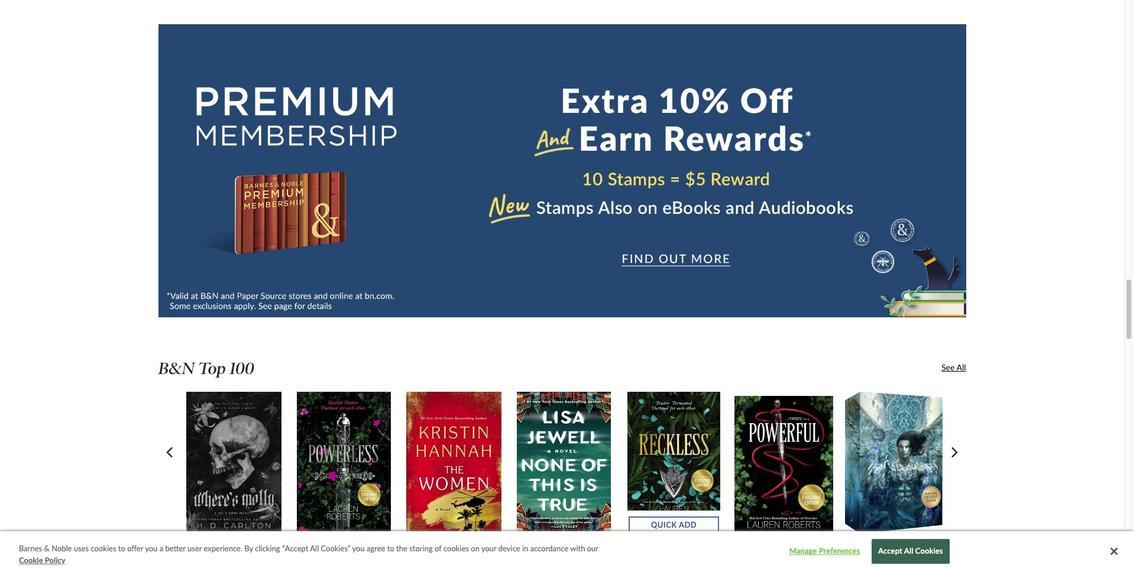 Task type: describe. For each thing, give the bounding box(es) containing it.
barnes & noble uses cookies to offer you a better user experience. by clicking "accept all cookies" you agree to the storing of cookies on your device in accordance with our cookie policy
[[19, 544, 598, 565]]

b&n
[[158, 359, 194, 378]]

"accept
[[282, 544, 308, 554]]

title: none of this is true, author: lisa jewell image
[[516, 391, 611, 535]]

our
[[587, 544, 598, 554]]

1 you from the left
[[145, 544, 158, 554]]

policy
[[45, 556, 65, 565]]

offer
[[127, 544, 143, 554]]

better
[[165, 544, 186, 554]]

cookie
[[19, 556, 43, 565]]

title: powerful: a powerless story (b&n exclusive edition), author: lauren roberts image
[[734, 396, 834, 535]]

title: the women: a novel, author: kristin hannah image
[[406, 391, 502, 535]]

barnes
[[19, 544, 42, 554]]

on
[[471, 544, 480, 554]]

cookie policy link
[[19, 555, 65, 567]]

quick add
[[651, 521, 697, 530]]

agree
[[367, 544, 385, 554]]

premium membershio extra 10% off and earn rewards. new - stamps also on ebooks and audiobooks. find out more image
[[158, 24, 966, 317]]

in
[[522, 544, 528, 554]]

title: where's molly, author: h. d. carlton image
[[186, 391, 282, 535]]

manage preferences
[[789, 547, 860, 556]]

with
[[570, 544, 585, 554]]

2 to from the left
[[387, 544, 394, 554]]

all inside barnes & noble uses cookies to offer you a better user experience. by clicking "accept all cookies" you agree to the storing of cookies on your device in accordance with our cookie policy
[[310, 544, 319, 554]]

title: powerless (b&n exclusive edition), author: lauren roberts image
[[296, 391, 391, 535]]

title: reckless (b&n exclusive edition), author: lauren roberts image
[[627, 391, 721, 535]]

accept all cookies
[[878, 547, 943, 556]]

see all
[[942, 363, 966, 373]]

cookies
[[915, 547, 943, 556]]

1 to from the left
[[118, 544, 125, 554]]

see all link
[[805, 363, 966, 373]]

cookies"
[[321, 544, 350, 554]]

title: house of sky and breath (b&n exclusive edition) (crescent city series #2), author: sarah j. maas image
[[844, 391, 943, 535]]

quick add button
[[629, 517, 719, 534]]



Task type: locate. For each thing, give the bounding box(es) containing it.
to
[[118, 544, 125, 554], [387, 544, 394, 554]]

accordance
[[530, 544, 568, 554]]

noble
[[52, 544, 72, 554]]

all right 'accept'
[[904, 547, 913, 556]]

to left the offer
[[118, 544, 125, 554]]

to left the
[[387, 544, 394, 554]]

see
[[942, 363, 955, 373]]

all inside 'button'
[[904, 547, 913, 556]]

you
[[145, 544, 158, 554], [352, 544, 365, 554]]

1 horizontal spatial cookies
[[444, 544, 469, 554]]

1 horizontal spatial to
[[387, 544, 394, 554]]

cookies right the of
[[444, 544, 469, 554]]

experience.
[[204, 544, 242, 554]]

2 cookies from the left
[[444, 544, 469, 554]]

0 horizontal spatial you
[[145, 544, 158, 554]]

quick add menu
[[166, 391, 958, 542]]

0 horizontal spatial to
[[118, 544, 125, 554]]

you left a
[[145, 544, 158, 554]]

all for see all
[[957, 363, 966, 373]]

1 cookies from the left
[[91, 544, 116, 554]]

manage preferences button
[[788, 540, 862, 564]]

privacy alert dialog
[[0, 532, 1133, 573]]

all
[[957, 363, 966, 373], [310, 544, 319, 554], [904, 547, 913, 556]]

device
[[499, 544, 520, 554]]

1 horizontal spatial all
[[904, 547, 913, 556]]

100
[[230, 359, 254, 378]]

&
[[44, 544, 50, 554]]

menu item
[[770, 0, 1133, 18]]

a
[[159, 544, 163, 554]]

top
[[198, 359, 226, 378]]

by
[[244, 544, 253, 554]]

storing
[[409, 544, 433, 554]]

add
[[679, 521, 697, 530]]

preferences
[[819, 547, 860, 556]]

accept
[[878, 547, 903, 556]]

b&n top 100
[[158, 359, 254, 378]]

1 horizontal spatial you
[[352, 544, 365, 554]]

all for accept all cookies
[[904, 547, 913, 556]]

quick
[[651, 521, 677, 530]]

your
[[481, 544, 497, 554]]

2 you from the left
[[352, 544, 365, 554]]

0 horizontal spatial all
[[310, 544, 319, 554]]

user
[[188, 544, 202, 554]]

cookies right 'uses'
[[91, 544, 116, 554]]

accept all cookies button
[[872, 540, 950, 564]]

cookies
[[91, 544, 116, 554], [444, 544, 469, 554]]

uses
[[74, 544, 89, 554]]

all right see
[[957, 363, 966, 373]]

manage
[[789, 547, 817, 556]]

clicking
[[255, 544, 280, 554]]

2 horizontal spatial all
[[957, 363, 966, 373]]

the
[[396, 544, 407, 554]]

all right "accept in the left bottom of the page
[[310, 544, 319, 554]]

of
[[435, 544, 442, 554]]

0 horizontal spatial cookies
[[91, 544, 116, 554]]

you left agree
[[352, 544, 365, 554]]



Task type: vqa. For each thing, say whether or not it's contained in the screenshot.
Barnes & Noble uses cookies to offer you a better user experience. By clicking "Accept All Cookies" you agree to the storing of cookies on your device in accordance with our Cookie Policy
yes



